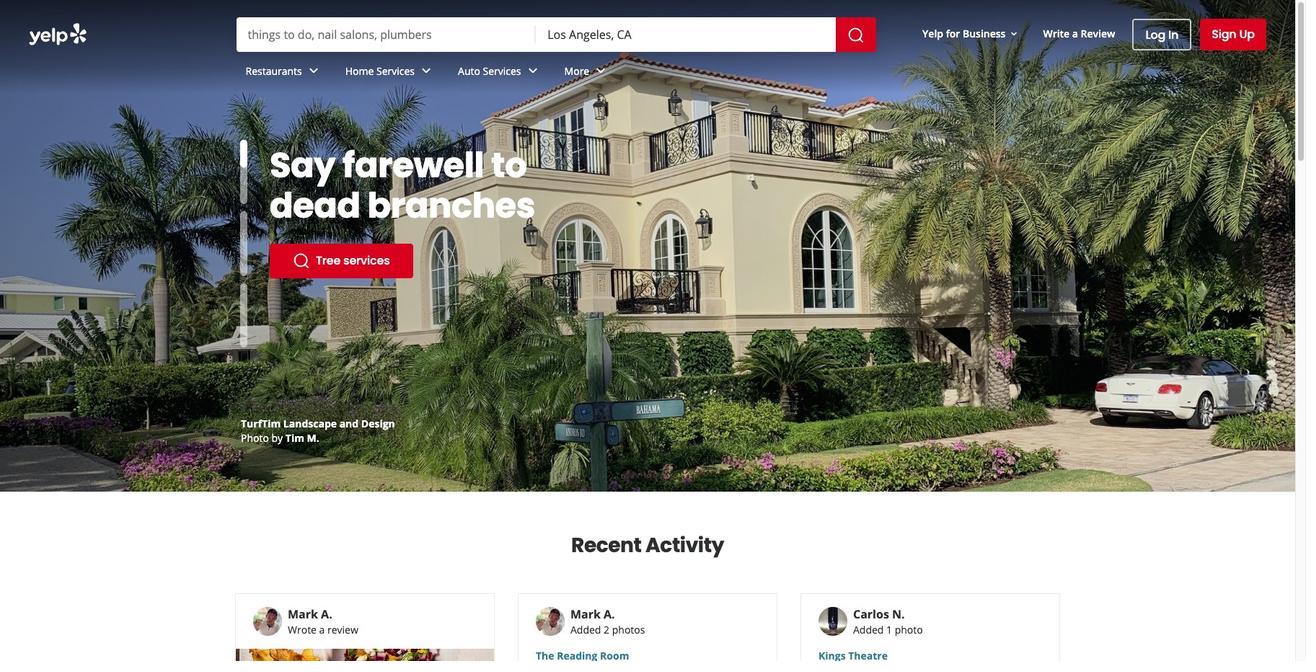 Task type: vqa. For each thing, say whether or not it's contained in the screenshot.
1st field from the right
yes



Task type: describe. For each thing, give the bounding box(es) containing it.
review
[[327, 623, 358, 637]]

a inside the "mark a. wrote a review"
[[319, 623, 325, 637]]

explore banner section banner
[[0, 0, 1295, 492]]

none field the near
[[548, 27, 824, 43]]

explore recent activity section section
[[224, 493, 1072, 661]]

activity
[[646, 532, 724, 560]]

carlos
[[853, 607, 889, 622]]

write a review link
[[1037, 21, 1121, 47]]

log in link
[[1133, 19, 1192, 50]]

a inside search box
[[1072, 26, 1078, 40]]

photo of mark a. image for mark a. added 2 photos
[[536, 607, 565, 636]]

log in
[[1146, 26, 1179, 43]]

recent
[[571, 532, 642, 560]]

review
[[1081, 26, 1115, 40]]

sign
[[1212, 26, 1237, 43]]

tree services link
[[270, 244, 413, 278]]

write
[[1043, 26, 1070, 40]]

24 chevron down v2 image for restaurants
[[305, 62, 322, 80]]

tree services
[[316, 252, 390, 269]]

16 chevron down v2 image
[[1009, 28, 1020, 40]]

for
[[946, 26, 960, 40]]

photo
[[241, 431, 269, 445]]

turftim landscape and design link
[[241, 417, 395, 431]]

yelp for business
[[922, 26, 1006, 40]]

farewell
[[343, 141, 484, 190]]

tim m. link
[[285, 431, 319, 445]]

business
[[963, 26, 1006, 40]]

auto services link
[[446, 52, 553, 94]]

in
[[1168, 26, 1179, 43]]

home
[[345, 64, 374, 78]]

recent activity
[[571, 532, 724, 560]]

design
[[361, 417, 395, 431]]

tree
[[316, 252, 341, 269]]

branches
[[367, 182, 535, 230]]

wrote
[[288, 623, 317, 637]]

more link
[[553, 52, 621, 94]]

Find text field
[[248, 27, 525, 43]]

search image
[[847, 26, 865, 44]]

24 search v2 image
[[293, 252, 310, 270]]

mark a. link for mark a. wrote a review
[[288, 607, 332, 622]]

a. for mark a. wrote a review
[[321, 607, 332, 622]]

photos
[[612, 623, 645, 637]]

auto services
[[458, 64, 521, 78]]

carlos n. link
[[853, 607, 905, 622]]

Near text field
[[548, 27, 824, 43]]

added for carlos
[[853, 623, 884, 637]]

mark a. added 2 photos
[[570, 607, 645, 637]]

yelp for business button
[[917, 21, 1026, 47]]

none search field inside search box
[[236, 17, 879, 52]]

24 chevron down v2 image for more
[[592, 62, 610, 80]]

sign up link
[[1200, 19, 1266, 50]]



Task type: locate. For each thing, give the bounding box(es) containing it.
mark for mark a. wrote a review
[[288, 607, 318, 622]]

dead
[[270, 182, 360, 230]]

None search field
[[0, 0, 1295, 94]]

a. for mark a. added 2 photos
[[604, 607, 615, 622]]

24 chevron down v2 image
[[305, 62, 322, 80], [418, 62, 435, 80]]

2 mark a. link from the left
[[570, 607, 615, 622]]

None field
[[248, 27, 525, 43], [548, 27, 824, 43]]

24 chevron down v2 image inside the auto services link
[[524, 62, 541, 80]]

a right wrote
[[319, 623, 325, 637]]

to
[[491, 141, 527, 190]]

services right home
[[376, 64, 415, 78]]

added for mark
[[570, 623, 601, 637]]

a right "write"
[[1072, 26, 1078, 40]]

24 chevron down v2 image right more
[[592, 62, 610, 80]]

mark inside the "mark a. wrote a review"
[[288, 607, 318, 622]]

mark for mark a. added 2 photos
[[570, 607, 601, 622]]

tim
[[285, 431, 304, 445]]

added
[[570, 623, 601, 637], [853, 623, 884, 637]]

2 mark from the left
[[570, 607, 601, 622]]

1 horizontal spatial photo of mark a. image
[[536, 607, 565, 636]]

2 24 chevron down v2 image from the left
[[418, 62, 435, 80]]

m.
[[307, 431, 319, 445]]

mark
[[288, 607, 318, 622], [570, 607, 601, 622]]

24 chevron down v2 image for auto services
[[524, 62, 541, 80]]

restaurants link
[[234, 52, 334, 94]]

turftim landscape and design photo by tim m.
[[241, 417, 395, 445]]

mark inside mark a. added 2 photos
[[570, 607, 601, 622]]

mark up wrote
[[288, 607, 318, 622]]

24 chevron down v2 image
[[524, 62, 541, 80], [592, 62, 610, 80]]

carlos n. added 1 photo
[[853, 607, 923, 637]]

1
[[886, 623, 892, 637]]

none search field containing sign up
[[0, 0, 1295, 94]]

home services
[[345, 64, 415, 78]]

added left 2
[[570, 623, 601, 637]]

photo of mark a. image for mark a. wrote a review
[[253, 607, 282, 636]]

1 horizontal spatial added
[[853, 623, 884, 637]]

0 horizontal spatial a.
[[321, 607, 332, 622]]

1 horizontal spatial none field
[[548, 27, 824, 43]]

a. up review
[[321, 607, 332, 622]]

restaurants
[[246, 64, 302, 78]]

1 none field from the left
[[248, 27, 525, 43]]

say
[[270, 141, 336, 190]]

1 mark from the left
[[288, 607, 318, 622]]

0 horizontal spatial 24 chevron down v2 image
[[305, 62, 322, 80]]

write a review
[[1043, 26, 1115, 40]]

photo of carlos n. image
[[819, 607, 847, 636]]

1 24 chevron down v2 image from the left
[[305, 62, 322, 80]]

none field find
[[248, 27, 525, 43]]

1 photo of mark a. image from the left
[[253, 607, 282, 636]]

1 mark a. link from the left
[[288, 607, 332, 622]]

1 horizontal spatial a.
[[604, 607, 615, 622]]

sign up
[[1212, 26, 1255, 43]]

1 horizontal spatial services
[[483, 64, 521, 78]]

home services link
[[334, 52, 446, 94]]

1 horizontal spatial 24 chevron down v2 image
[[418, 62, 435, 80]]

photo
[[895, 623, 923, 637]]

added down carlos
[[853, 623, 884, 637]]

2 services from the left
[[483, 64, 521, 78]]

1 added from the left
[[570, 623, 601, 637]]

n.
[[892, 607, 905, 622]]

0 horizontal spatial services
[[376, 64, 415, 78]]

mark a. link
[[288, 607, 332, 622], [570, 607, 615, 622]]

up
[[1239, 26, 1255, 43]]

services right auto
[[483, 64, 521, 78]]

yelp
[[922, 26, 943, 40]]

24 chevron down v2 image right auto services
[[524, 62, 541, 80]]

more
[[564, 64, 589, 78]]

mark a. link up 2
[[570, 607, 615, 622]]

1 vertical spatial a
[[319, 623, 325, 637]]

a. inside mark a. added 2 photos
[[604, 607, 615, 622]]

added inside the 'carlos n. added 1 photo'
[[853, 623, 884, 637]]

services
[[376, 64, 415, 78], [483, 64, 521, 78]]

0 horizontal spatial added
[[570, 623, 601, 637]]

and
[[339, 417, 359, 431]]

auto
[[458, 64, 480, 78]]

business categories element
[[234, 52, 1266, 94]]

turftim
[[241, 417, 281, 431]]

1 horizontal spatial mark a. link
[[570, 607, 615, 622]]

0 vertical spatial a
[[1072, 26, 1078, 40]]

by
[[272, 431, 283, 445]]

2 photo of mark a. image from the left
[[536, 607, 565, 636]]

24 chevron down v2 image right 'restaurants'
[[305, 62, 322, 80]]

services
[[343, 252, 390, 269]]

mark a. link for mark a. added 2 photos
[[570, 607, 615, 622]]

1 horizontal spatial 24 chevron down v2 image
[[592, 62, 610, 80]]

photo of mark a. image
[[253, 607, 282, 636], [536, 607, 565, 636]]

say farewell to dead branches
[[270, 141, 535, 230]]

1 services from the left
[[376, 64, 415, 78]]

24 chevron down v2 image inside more link
[[592, 62, 610, 80]]

1 horizontal spatial a
[[1072, 26, 1078, 40]]

0 horizontal spatial mark a. link
[[288, 607, 332, 622]]

a. up 2
[[604, 607, 615, 622]]

log
[[1146, 26, 1166, 43]]

1 horizontal spatial mark
[[570, 607, 601, 622]]

photo of mark a. image left wrote
[[253, 607, 282, 636]]

0 horizontal spatial none field
[[248, 27, 525, 43]]

24 chevron down v2 image inside restaurants link
[[305, 62, 322, 80]]

1 24 chevron down v2 image from the left
[[524, 62, 541, 80]]

2 a. from the left
[[604, 607, 615, 622]]

mark a. wrote a review
[[288, 607, 358, 637]]

24 chevron down v2 image left auto
[[418, 62, 435, 80]]

mark down recent
[[570, 607, 601, 622]]

0 horizontal spatial mark
[[288, 607, 318, 622]]

services for home services
[[376, 64, 415, 78]]

services for auto services
[[483, 64, 521, 78]]

2 added from the left
[[853, 623, 884, 637]]

0 horizontal spatial a
[[319, 623, 325, 637]]

services inside "link"
[[376, 64, 415, 78]]

None search field
[[236, 17, 879, 52]]

a.
[[321, 607, 332, 622], [604, 607, 615, 622]]

photo of mark a. image left 2
[[536, 607, 565, 636]]

a. inside the "mark a. wrote a review"
[[321, 607, 332, 622]]

1 a. from the left
[[321, 607, 332, 622]]

24 chevron down v2 image inside home services "link"
[[418, 62, 435, 80]]

mark a. link up wrote
[[288, 607, 332, 622]]

24 chevron down v2 image for home services
[[418, 62, 435, 80]]

2
[[604, 623, 609, 637]]

0 horizontal spatial photo of mark a. image
[[253, 607, 282, 636]]

2 24 chevron down v2 image from the left
[[592, 62, 610, 80]]

0 horizontal spatial 24 chevron down v2 image
[[524, 62, 541, 80]]

a
[[1072, 26, 1078, 40], [319, 623, 325, 637]]

2 none field from the left
[[548, 27, 824, 43]]

landscape
[[283, 417, 337, 431]]

added inside mark a. added 2 photos
[[570, 623, 601, 637]]



